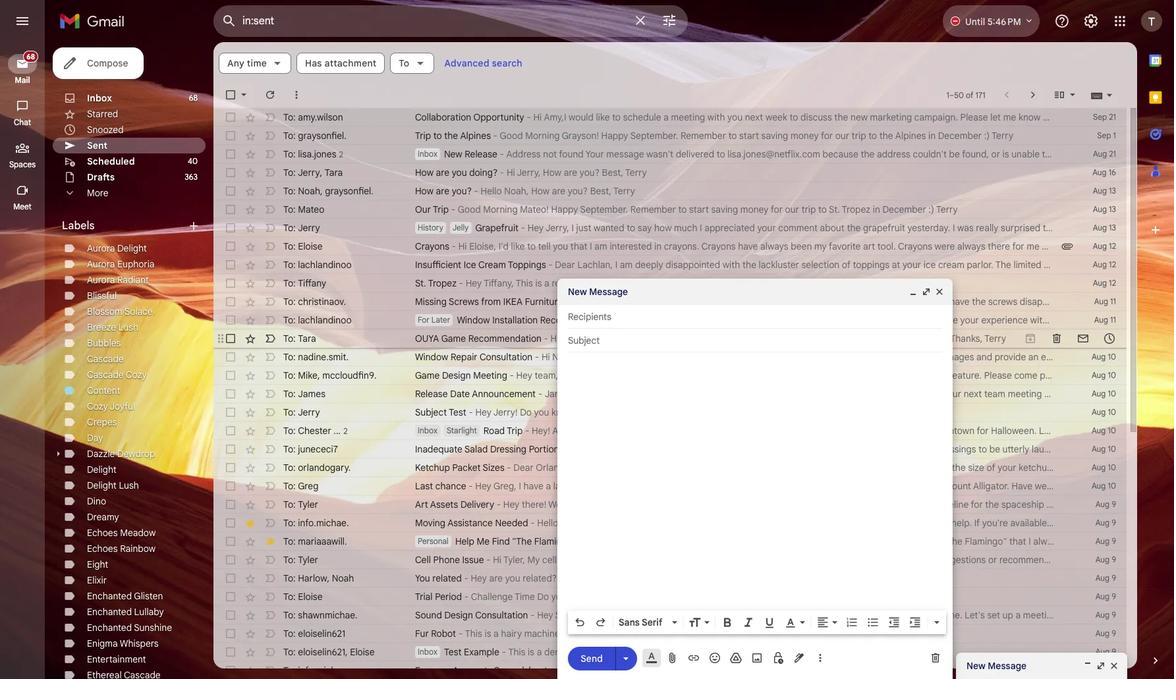 Task type: vqa. For each thing, say whether or not it's contained in the screenshot.


Task type: locate. For each thing, give the bounding box(es) containing it.
aug 9 for trial period - challenge time do you know vanian? what about lin?
[[1096, 592, 1117, 602]]

new message for new message
[[967, 661, 1027, 672]]

moving assistance needed - hello michael's construction, i'm in the process of moving to a new apartment and could use some help. if you're available this weekend, i'd appreciate yo
[[415, 517, 1175, 529]]

announce
[[623, 388, 665, 400]]

store, up delivery
[[908, 481, 932, 492]]

aug 12 for of
[[1093, 260, 1117, 270]]

know up shawn,
[[569, 591, 591, 603]]

message inside dialog
[[590, 286, 628, 298]]

0 horizontal spatial pop out image
[[922, 287, 932, 297]]

1 vertical spatial to: lachlandinoo
[[283, 314, 352, 326]]

18 not important switch from the top
[[264, 517, 277, 530]]

3 row from the top
[[214, 145, 1175, 163]]

bulleted list ‪(⌘⇧8)‬ image
[[867, 616, 880, 630]]

hello for hello noah, how are you? best, terry
[[481, 185, 502, 197]]

aug 11 for christinaov.
[[1095, 297, 1117, 307]]

cream
[[939, 259, 965, 271]]

0 horizontal spatial december
[[883, 204, 927, 216]]

last
[[415, 481, 433, 492]]

spaceship left customization
[[844, 370, 887, 382]]

new message up recipients
[[568, 286, 628, 298]]

8 9 from the top
[[1112, 629, 1117, 639]]

good
[[500, 130, 523, 142], [458, 204, 481, 216]]

- up starlight
[[469, 407, 473, 419]]

1 horizontal spatial there!
[[569, 333, 594, 345]]

0 horizontal spatial new
[[665, 333, 682, 345]]

21 to: from the top
[[283, 481, 296, 492]]

aug 9 for fur robot - this is a hairy machine do you know vanian?
[[1096, 629, 1117, 639]]

yo
[[1170, 517, 1175, 529]]

echoes up eight on the left bottom of the page
[[87, 543, 118, 555]]

19 not important switch from the top
[[264, 554, 277, 567]]

next down the feature.
[[964, 388, 982, 400]]

13 up "also"
[[1110, 204, 1117, 214]]

0 horizontal spatial message
[[590, 286, 628, 298]]

lachlandinoo for aug 12
[[298, 259, 352, 271]]

your up dissatisfied
[[891, 444, 910, 456]]

2 vertical spatial start
[[603, 278, 623, 289]]

for right "deal"
[[1094, 481, 1106, 492]]

, down to: nadine.smit.
[[318, 370, 320, 382]]

noticed
[[684, 314, 715, 326]]

always for that
[[1034, 536, 1062, 548]]

to down say,
[[808, 481, 817, 492]]

am down interested
[[620, 259, 633, 271]]

0 horizontal spatial good
[[458, 204, 481, 216]]

- down the tell
[[549, 259, 553, 271]]

formatting options toolbar
[[568, 611, 947, 635]]

lisa.jones@netflix.com
[[728, 148, 821, 160]]

2 21 from the top
[[1110, 149, 1117, 159]]

share
[[935, 314, 959, 326]]

me
[[1004, 111, 1017, 123], [1027, 241, 1040, 252], [1116, 259, 1129, 271], [1055, 425, 1068, 437]]

test for -
[[449, 407, 467, 419]]

1 horizontal spatial marketing
[[1100, 388, 1142, 400]]

aurora radiant link
[[87, 274, 149, 286]]

noah right harlow at the bottom of page
[[332, 573, 354, 585]]

main content
[[214, 42, 1175, 680]]

1 vertical spatial marketing
[[1100, 388, 1142, 400]]

undo ‪(⌘z)‬ image
[[574, 616, 587, 630]]

design for is
[[688, 610, 716, 622]]

looking
[[611, 333, 641, 345]]

0 horizontal spatial start
[[603, 278, 623, 289]]

21 for amy.wilson
[[1110, 112, 1117, 122]]

0 horizontal spatial from
[[481, 296, 501, 308]]

aug 13 for how are you? - hello noah, how are you? best, terry
[[1093, 186, 1117, 196]]

aug for missing screws from ikea furniture
[[1095, 297, 1109, 307]]

minimize image
[[908, 287, 919, 297]]

1 horizontal spatial new
[[800, 517, 817, 529]]

4 9 from the top
[[1112, 555, 1117, 565]]

1 vertical spatial would
[[845, 425, 870, 437]]

i'm up working
[[616, 536, 628, 548]]

toolbar inside row
[[1018, 332, 1123, 345]]

10 not important switch from the top
[[264, 369, 277, 382]]

drafts link
[[87, 171, 115, 183]]

eloise for crayons - hi eloise, i'd like to tell you that i am interested in crayons. crayons have always been my favorite art tool. crayons were always there for me when i was young, and i still feel
[[298, 241, 323, 252]]

and down orleans?
[[763, 444, 779, 456]]

portions
[[529, 444, 564, 456]]

1 vertical spatial found
[[781, 444, 805, 456]]

your
[[586, 148, 604, 160], [588, 610, 606, 622]]

not important switch for crayons - hi eloise, i'd like to tell you that i am interested in crayons. crayons have always been my favorite art tool. crayons were always there for me when i was young, and i still feel
[[264, 240, 277, 253]]

hi up noah,
[[507, 167, 515, 179]]

expense accounts spreadsheets - hi michael, please prepare the expense account spreadsheets for the upcoming investor meeting. thank you, terry
[[415, 665, 1042, 677]]

advanced search options image
[[657, 7, 683, 34]]

james
[[298, 388, 326, 400]]

time inside popup button
[[247, 57, 267, 69]]

17 to: from the top
[[283, 407, 296, 419]]

to: jerry down to: mateo
[[283, 222, 320, 234]]

w
[[1170, 536, 1175, 548]]

16 not important switch from the top
[[264, 480, 277, 493]]

of down phase.
[[738, 517, 746, 529]]

7 10 from the top
[[1108, 463, 1117, 473]]

the left necessary
[[1094, 351, 1108, 363]]

2 eloiselin621 from the top
[[298, 647, 345, 659]]

older image
[[1027, 88, 1040, 102]]

insert files using drive image
[[730, 652, 743, 665]]

0 vertical spatial to: jerry
[[283, 222, 320, 234]]

next
[[745, 111, 764, 123], [738, 370, 756, 382], [964, 388, 982, 400]]

spaces
[[9, 160, 36, 169]]

aug 12
[[1093, 241, 1117, 251], [1093, 260, 1117, 270], [1093, 278, 1117, 288]]

5 not important switch from the top
[[264, 277, 277, 290]]

to: mariaaawill.
[[283, 536, 347, 548]]

enchanted
[[87, 591, 132, 603], [87, 606, 132, 618], [87, 622, 132, 634]]

delivered
[[676, 148, 715, 160]]

2 aug 10 from the top
[[1092, 370, 1117, 380]]

0 vertical spatial happy
[[602, 130, 629, 142]]

9 for sound design consultation - hey shawn, your expertise in sound design is crucial for the immersive experience of our space game. let's set up a meeting to discuss the audio require
[[1112, 610, 1117, 620]]

hi down demonstration
[[562, 665, 570, 677]]

personal
[[418, 537, 449, 546]]

know
[[1019, 111, 1041, 123], [552, 407, 574, 419], [569, 591, 591, 603], [594, 628, 616, 640]]

indent more ‪(⌘])‬ image
[[909, 616, 922, 630]]

mysteriously
[[1065, 296, 1117, 308]]

2 11 from the top
[[1111, 315, 1117, 325]]

not important switch for subject test - hey jerry! do you know what the subject will be for the big test? talk at you later, terry
[[264, 406, 277, 419]]

1 vertical spatial up
[[1003, 610, 1014, 622]]

what
[[628, 591, 650, 603]]

2 10 from the top
[[1108, 370, 1117, 380]]

1 up the learn
[[1114, 131, 1117, 140]]

aug for insufficient ice cream toppings
[[1093, 260, 1107, 270]]

they
[[1093, 462, 1113, 474]]

aug for how are you doing?
[[1093, 167, 1107, 177]]

10 for ketchup packet sizes - dear orlando, i recently visited your fast food establishment and i must say, i am deeply dissatisfied with the size of your ketchup packets. they are simply too 
[[1108, 463, 1117, 473]]

1 vertical spatial design
[[445, 610, 473, 622]]

13 for our trip - good morning mateo! happy september. remember to start saving money for our trip to st. tropez in december :) terry
[[1110, 204, 1117, 214]]

mccloudfin9.
[[322, 370, 377, 382]]

hey down mateo!
[[528, 222, 544, 234]]

remember
[[681, 130, 726, 142], [631, 204, 676, 216]]

customization
[[889, 370, 947, 382]]

1 aug 10 from the top
[[1092, 352, 1117, 362]]

15 not important switch from the top
[[264, 461, 277, 475]]

for
[[821, 130, 833, 142], [771, 204, 783, 216], [1013, 241, 1025, 252], [685, 278, 697, 289], [643, 333, 655, 345], [846, 351, 858, 363], [1080, 351, 1092, 363], [724, 370, 736, 382], [768, 388, 780, 400], [677, 407, 689, 419], [622, 425, 634, 437], [977, 425, 989, 437], [673, 481, 685, 492], [1094, 481, 1106, 492], [971, 499, 983, 511], [758, 610, 770, 622], [825, 665, 837, 677]]

dear
[[555, 259, 575, 271], [573, 444, 593, 456], [514, 462, 534, 474]]

0 horizontal spatial game.
[[826, 388, 852, 400]]

navigation containing mail
[[0, 42, 46, 680]]

nadine.smit.
[[298, 351, 349, 363]]

0 vertical spatial cascade
[[87, 353, 124, 365]]

it
[[1078, 444, 1084, 456], [683, 554, 688, 566]]

None checkbox
[[224, 88, 237, 102], [224, 111, 237, 124], [224, 129, 237, 142], [224, 609, 237, 622], [224, 628, 237, 641], [224, 646, 237, 659], [224, 664, 237, 678], [224, 88, 237, 102], [224, 111, 237, 124], [224, 129, 237, 142], [224, 609, 237, 622], [224, 628, 237, 641], [224, 646, 237, 659], [224, 664, 237, 678]]

to: harlow , noah
[[283, 573, 354, 585]]

22 to: from the top
[[283, 499, 296, 511]]

joyful
[[110, 401, 135, 413]]

for down replaced.
[[846, 351, 858, 363]]

aug for release date announcement
[[1092, 389, 1106, 399]]

2 tyler from the top
[[298, 554, 318, 566]]

not important switch for cell phone issue - hi tyler, my cell phone isn't working properly. it keeps flashing pictures of gnomes at me. do you have any suggestions or recommendations to fix the problem? than
[[264, 554, 277, 567]]

because
[[823, 148, 859, 160]]

remember up say
[[631, 204, 676, 216]]

downtown
[[932, 425, 975, 437]]

lachlandinoo for aug 11
[[298, 314, 352, 326]]

new message inside dialog
[[568, 286, 628, 298]]

1 vertical spatial 13
[[1110, 204, 1117, 214]]

0 vertical spatial message
[[590, 286, 628, 298]]

aug 9 for art assets delivery - hey there! we're approaching the art asset integration phase. please provide an update on the delivery timeline for the spaceship designs and any additional visu
[[1096, 500, 1117, 510]]

1 vertical spatial this
[[465, 628, 482, 640]]

13 row from the top
[[214, 330, 1127, 348]]

1 aug 12 from the top
[[1093, 241, 1117, 251]]

12 up left at the right top of page
[[1110, 241, 1117, 251]]

0 horizontal spatial cozy
[[87, 401, 108, 413]]

0 horizontal spatial "the
[[512, 536, 532, 548]]

collaboration opportunity - hi amy,i would like to schedule a meeting with you next week to discuss the new marketing campaign. please let me know your availability. thanks!regards
[[415, 111, 1175, 123]]

restaurant
[[717, 444, 760, 456]]

trip for our
[[433, 204, 449, 216]]

come left prepared
[[1015, 370, 1038, 382]]

9 for moving assistance needed - hello michael's construction, i'm in the process of moving to a new apartment and could use some help. if you're available this weekend, i'd appreciate yo
[[1112, 518, 1117, 528]]

tab list
[[1138, 42, 1175, 632]]

12 for of
[[1110, 260, 1117, 270]]

0 vertical spatial design
[[442, 370, 471, 382]]

i up were
[[953, 222, 956, 234]]

message
[[590, 286, 628, 298], [988, 661, 1027, 672]]

i'm
[[596, 333, 609, 345], [661, 517, 674, 529], [616, 536, 628, 548], [751, 536, 763, 548]]

in down how
[[655, 241, 662, 252]]

important because you marked it as important. switch
[[264, 535, 277, 548]]

to: for 9th row from the top
[[283, 259, 296, 271]]

1 13 from the top
[[1110, 186, 1117, 196]]

inbox inside inbox test example - this is a demonstration of a preview
[[418, 647, 438, 657]]

row up prepare on the bottom right of the page
[[214, 643, 1127, 662]]

0 vertical spatial your
[[586, 148, 604, 160]]

0 horizontal spatial experience
[[833, 610, 880, 622]]

is up furniture
[[536, 278, 542, 289]]

1 to: from the top
[[283, 111, 296, 123]]

ice
[[924, 259, 936, 271]]

not important switch
[[264, 203, 277, 216], [264, 221, 277, 235], [264, 240, 277, 253], [264, 258, 277, 272], [264, 277, 277, 290], [264, 295, 277, 309], [264, 314, 277, 327], [264, 332, 277, 345], [264, 351, 277, 364], [264, 369, 277, 382], [264, 388, 277, 401], [264, 406, 277, 419], [264, 425, 277, 438], [264, 443, 277, 456], [264, 461, 277, 475], [264, 480, 277, 493], [264, 498, 277, 512], [264, 517, 277, 530], [264, 554, 277, 567], [264, 572, 277, 585], [264, 591, 277, 604]]

hey
[[528, 222, 544, 234], [466, 278, 482, 289], [623, 314, 639, 326], [551, 333, 567, 345], [517, 370, 533, 382], [476, 407, 492, 419], [476, 481, 492, 492], [504, 499, 520, 511], [471, 573, 487, 585], [537, 610, 554, 622]]

9 not important switch from the top
[[264, 351, 277, 364]]

trip up dressing
[[507, 425, 523, 437]]

navigation
[[0, 42, 46, 680]]

road
[[644, 425, 663, 437]]

to: for 18th row from the bottom
[[283, 351, 296, 363]]

0 vertical spatial 21
[[1110, 112, 1117, 122]]

just up asset at the bottom of page
[[656, 481, 671, 492]]

our up comment
[[785, 204, 800, 216]]

road
[[484, 425, 505, 437]]

compose button
[[53, 47, 144, 79]]

1 horizontal spatial message
[[988, 661, 1027, 672]]

discuss down 'arrange'
[[794, 370, 825, 382]]

row down properly.
[[214, 570, 1127, 588]]

aurora euphoria link
[[87, 258, 155, 270]]

release
[[465, 148, 498, 160], [415, 388, 448, 400]]

your left ideas
[[1101, 370, 1120, 382]]

inbox down collaboration
[[418, 149, 438, 159]]

Search in mail search field
[[214, 5, 688, 37]]

found down grayson!
[[559, 148, 584, 160]]

this
[[1050, 517, 1065, 529]]

1 vertical spatial aug 12
[[1093, 260, 1117, 270]]

chance up assets
[[436, 481, 467, 492]]

to: tyler down to: greg
[[283, 499, 318, 511]]

13 to: from the top
[[283, 333, 296, 345]]

junececi7
[[298, 444, 338, 456]]

0 vertical spatial vanian?
[[593, 591, 626, 603]]

11 not important switch from the top
[[264, 388, 277, 401]]

installer
[[1067, 314, 1100, 326]]

to: for fourth row from the bottom of the page
[[283, 610, 296, 622]]

21 for lisa.jones
[[1110, 149, 1117, 159]]

to: for 21th row from the bottom
[[283, 296, 296, 308]]

aug 12 down left at the right top of page
[[1093, 278, 1117, 288]]

1 horizontal spatial about
[[820, 222, 845, 234]]

address
[[507, 148, 541, 160]]

not important switch for you related - hey are you related?
[[264, 572, 277, 585]]

recently up subject field
[[735, 314, 769, 326]]

0 horizontal spatial windows
[[639, 351, 675, 363]]

0 vertical spatial trip
[[415, 130, 431, 142]]

start up "lisa.jones@netflix.com"
[[740, 130, 759, 142]]

not important switch for missing screws from ikea furniture - christina, i recently purchased a piece of furniture from your esteemed ikea store, only to have the screws disappear mysteriously as soon as i d
[[264, 295, 277, 309]]

0 vertical spatial delight
[[117, 243, 147, 254]]

more options image
[[817, 652, 825, 665]]

None checkbox
[[224, 148, 237, 161], [224, 166, 237, 179], [224, 185, 237, 198], [224, 148, 237, 161], [224, 166, 237, 179], [224, 185, 237, 198]]

0 vertical spatial week
[[766, 111, 788, 123]]

aug 13 for our trip - good morning mateo! happy september. remember to start saving money for our trip to st. tropez in december :) terry
[[1093, 204, 1117, 214]]

1 echoes from the top
[[87, 527, 118, 539]]

with right prepared
[[1081, 370, 1099, 382]]

7 aug 10 from the top
[[1092, 463, 1117, 473]]

the right more options image on the bottom of page
[[839, 665, 853, 677]]

ideas
[[1122, 370, 1145, 382]]

row up wasn't
[[214, 127, 1127, 145]]

search in mail image
[[218, 9, 241, 33]]

0 horizontal spatial new message
[[568, 286, 628, 298]]

or
[[992, 148, 1001, 160], [989, 554, 998, 566]]

- up jelly
[[451, 204, 456, 216]]

0 horizontal spatial noah
[[298, 185, 320, 197]]

working
[[608, 554, 641, 566]]

1 vertical spatial was
[[1072, 241, 1088, 252]]

insert photo image
[[751, 652, 764, 665]]

you? down how are you doing? - hi jerry, how are you? best, terry
[[568, 185, 588, 197]]

Search in mail text field
[[243, 15, 625, 28]]

to right down
[[883, 481, 891, 492]]

money up purchased
[[654, 278, 682, 289]]

inbox down fur
[[418, 647, 438, 657]]

weekend,
[[1068, 517, 1108, 529]]

there!
[[569, 333, 594, 345], [522, 499, 547, 511]]

27 to: from the top
[[283, 591, 296, 603]]

1 to: tyler from the top
[[283, 499, 318, 511]]

3 not important switch from the top
[[264, 240, 277, 253]]

1 aug 9 from the top
[[1096, 500, 1117, 510]]

21 not important switch from the top
[[264, 591, 277, 604]]

to: for 20th row from the bottom
[[283, 314, 296, 326]]

cozy inside aurora delight aurora euphoria aurora radiant blissful blossom solace breeze lush bubbles cascade cascade cozy
[[126, 369, 147, 381]]

tyler down greg
[[298, 499, 318, 511]]

for right italic ‪(⌘i)‬ image
[[758, 610, 770, 622]]

recently up visited
[[623, 444, 657, 456]]

8 10 from the top
[[1108, 481, 1117, 491]]

1 horizontal spatial experience
[[982, 314, 1029, 326]]

not important switch for window repair consultation - hi nadine, i have a few windows in need of repair. can we arrange a time for you to assess the damages and provide an estimate for the necessary repa
[[264, 351, 277, 364]]

pop out image
[[922, 287, 932, 297], [1096, 661, 1107, 672]]

1 vertical spatial to: info.michae.
[[283, 665, 349, 677]]

3 10 from the top
[[1108, 389, 1117, 399]]

aurora
[[87, 243, 115, 254], [87, 258, 115, 270], [87, 274, 115, 286]]

tyler for art assets delivery - hey there! we're approaching the art asset integration phase. please provide an update on the delivery timeline for the spaceship designs and any additional visu
[[298, 499, 318, 511]]

aug for our trip
[[1093, 204, 1108, 214]]

aug for ketchup packet sizes
[[1092, 463, 1106, 473]]

alpines up address
[[896, 130, 927, 142]]

19 row from the top
[[214, 440, 1175, 459]]

1 horizontal spatial start
[[690, 204, 709, 216]]

2 vertical spatial this
[[509, 647, 526, 659]]

happy right mateo!
[[551, 204, 578, 216]]

help
[[455, 536, 475, 548]]

0 horizontal spatial september.
[[580, 204, 628, 216]]

an left the estimate
[[1029, 351, 1039, 363]]

lachlandinoo
[[298, 259, 352, 271], [298, 314, 352, 326]]

recommendation down 'installation'
[[468, 333, 542, 345]]

0 vertical spatial lush
[[118, 322, 139, 334]]

aug for last chance
[[1092, 481, 1106, 491]]

0 vertical spatial aurora
[[87, 243, 115, 254]]

purchased
[[655, 296, 700, 308]]

1 vertical spatial to: jerry
[[283, 407, 320, 419]]

aug 11 for lachlandinoo
[[1095, 315, 1117, 325]]

to: eloise for crayons
[[283, 241, 323, 252]]

0 horizontal spatial on
[[741, 333, 752, 345]]

tara up to: noah , graysonfiel.
[[325, 167, 343, 179]]

in up out
[[676, 517, 683, 529]]

aug 9 for cell phone issue - hi tyler, my cell phone isn't working properly. it keeps flashing pictures of gnomes at me. do you have any suggestions or recommendations to fix the problem? than
[[1096, 555, 1117, 565]]

money for december
[[741, 204, 769, 216]]

aug 10 for subject test - hey jerry! do you know what the subject will be for the big test? talk at you later, terry
[[1092, 407, 1117, 417]]

1 vertical spatial to: eloise
[[283, 591, 323, 603]]

16 to: from the top
[[283, 388, 296, 400]]

eloise down harlow at the bottom of page
[[298, 591, 323, 603]]

missing
[[415, 296, 447, 308]]

message for recipients
[[590, 286, 628, 298]]

inbox inside inbox new release - address not found your message wasn't delivered to lisa.jones@netflix.com because the address couldn't be found, or is unable to receive mail. learn more th
[[418, 149, 438, 159]]

treasured
[[814, 536, 854, 548]]

installation
[[493, 314, 538, 326]]

0 vertical spatial let's
[[561, 370, 581, 382]]

68 inside navigation
[[27, 52, 35, 61]]

2 12 from the top
[[1110, 260, 1117, 270]]

cell phone issue - hi tyler, my cell phone isn't working properly. it keeps flashing pictures of gnomes at me. do you have any suggestions or recommendations to fix the problem? than
[[415, 554, 1175, 566]]

to: eloise down harlow at the bottom of page
[[283, 591, 323, 603]]

redo ‪(⌘y)‬ image
[[595, 616, 608, 630]]

to: eloise for trial
[[283, 591, 323, 603]]

to: for first row
[[283, 111, 296, 123]]

aug 10 up they
[[1092, 444, 1117, 454]]

to: tyler for art
[[283, 499, 318, 511]]

16 row from the top
[[214, 385, 1175, 403]]

1 vertical spatial 12
[[1110, 260, 1117, 270]]

- left amy,i
[[527, 111, 531, 123]]

new
[[851, 111, 868, 123], [665, 333, 682, 345], [800, 517, 817, 529]]

do up 'arrange'
[[797, 333, 809, 345]]

provide up team on the bottom right
[[995, 351, 1027, 363]]

subject
[[415, 407, 447, 419]]

jerry
[[298, 167, 320, 179], [298, 222, 320, 234], [298, 407, 320, 419]]

there! for i'm
[[569, 333, 594, 345]]

find
[[492, 536, 510, 548]]

soon
[[1132, 296, 1152, 308]]

0 horizontal spatial it
[[683, 554, 688, 566]]

how
[[655, 222, 672, 234]]

Message Body text field
[[568, 359, 943, 607]]

good up address
[[500, 130, 523, 142]]

to: info.michae. for expense
[[283, 665, 349, 677]]

0 vertical spatial graysonfiel.
[[298, 130, 347, 142]]

0 vertical spatial test
[[449, 407, 467, 419]]

12 not important switch from the top
[[264, 406, 277, 419]]

29 row from the top
[[214, 625, 1127, 643]]

flamingo"
[[965, 536, 1008, 548]]

3 aug 10 from the top
[[1092, 389, 1117, 399]]

1 alpines from the left
[[460, 130, 491, 142]]

1 eloiselin621 from the top
[[298, 628, 345, 640]]

info.michae. for moving assistance needed - hello michael's construction, i'm in the process of moving to a new apartment and could use some help. if you're available this weekend, i'd appreciate yo
[[298, 517, 349, 529]]

4 10 from the top
[[1108, 407, 1117, 417]]

2 alpines from the left
[[896, 130, 927, 142]]

toolbar
[[1018, 332, 1123, 345]]

2 horizontal spatial saving
[[762, 130, 789, 142]]

support image
[[1055, 13, 1071, 29]]

construction,
[[602, 517, 659, 529]]

10 9 from the top
[[1112, 666, 1117, 676]]

to
[[399, 57, 410, 69]]

1 as from the left
[[1120, 296, 1129, 308]]

1 horizontal spatial let's
[[854, 388, 875, 400]]

the left audio at bottom right
[[1105, 610, 1119, 622]]

2 aug 11 from the top
[[1095, 315, 1117, 325]]

0 vertical spatial experience
[[982, 314, 1029, 326]]

elixir link
[[87, 575, 107, 587]]

1 aug 13 from the top
[[1093, 186, 1117, 196]]

0 vertical spatial tara
[[325, 167, 343, 179]]

8 row from the top
[[214, 237, 1175, 256]]

0 vertical spatial windows
[[811, 314, 847, 326]]

audio
[[1121, 610, 1144, 622]]

pop out image left close image
[[1096, 661, 1107, 672]]

0 horizontal spatial space
[[799, 388, 824, 400]]

1 horizontal spatial on
[[845, 481, 855, 492]]

whispers
[[120, 638, 159, 650]]

been
[[791, 241, 812, 252]]

main content containing any time
[[214, 42, 1175, 680]]

needed
[[495, 517, 528, 529]]

mail.
[[1086, 148, 1106, 160]]

2 aug 12 from the top
[[1093, 260, 1117, 270]]

there! for we're
[[522, 499, 547, 511]]

28 row from the top
[[214, 606, 1175, 625]]

0 vertical spatial new message
[[568, 286, 628, 298]]

6 row from the top
[[214, 200, 1127, 219]]

1 vertical spatial dear
[[573, 444, 593, 456]]

2 vertical spatial aug 12
[[1093, 278, 1117, 288]]

is left crucial
[[719, 610, 725, 622]]

3 jerry from the top
[[298, 407, 320, 419]]

to up "lisa.jones@netflix.com"
[[729, 130, 737, 142]]

aug for inadequate salad dressing portions
[[1092, 444, 1106, 454]]

road trip - hey! are you guys up for a road trip in october to new orleans? thought it would be fun to stay downtown for halloween. let me know! terry
[[484, 425, 1119, 437]]

0 horizontal spatial time
[[247, 57, 267, 69]]

1 vertical spatial that
[[571, 241, 588, 252]]

Subject field
[[568, 334, 943, 347]]

to: for 22th row from the bottom of the page
[[283, 278, 296, 289]]

0 vertical spatial morning
[[526, 130, 560, 142]]

0 horizontal spatial design
[[657, 370, 685, 382]]

2 to: from the top
[[283, 130, 296, 142]]

, for eloiselin621
[[345, 647, 348, 659]]

vanian? down expertise
[[618, 628, 651, 640]]

saving for december
[[712, 204, 738, 216]]

0 horizontal spatial money
[[654, 278, 682, 289]]

week for you
[[766, 111, 788, 123]]

1 vertical spatial it
[[837, 425, 843, 437]]

in left october
[[682, 425, 690, 437]]

marketing down ideas
[[1100, 388, 1142, 400]]

2 inside the to: chester ... 2
[[344, 426, 348, 436]]

select input tool image
[[1106, 90, 1114, 100]]

aug 10
[[1092, 352, 1117, 362], [1092, 370, 1117, 380], [1092, 389, 1117, 399], [1092, 407, 1117, 417], [1092, 426, 1117, 436], [1092, 444, 1117, 454], [1092, 463, 1117, 473], [1092, 481, 1117, 491]]

0 horizontal spatial as
[[1120, 296, 1129, 308]]

meeting.
[[935, 665, 971, 677]]

8 to: from the top
[[283, 241, 296, 252]]

12 to: from the top
[[283, 314, 296, 326]]

dear left the ceci,
[[573, 444, 593, 456]]

0 vertical spatial lachlandinoo
[[298, 259, 352, 271]]

6 not important switch from the top
[[264, 295, 277, 309]]

not important switch for last chance - hey greg, i have a last chance opportunity just for you! i would like to invite you to come on down to my store, discount alligator. have we got a deal for you! best, terry
[[264, 480, 277, 493]]

game up announce
[[631, 370, 655, 382]]

2 to: lachlandinoo from the top
[[283, 314, 352, 326]]

1 9 from the top
[[1112, 500, 1117, 510]]

spaces heading
[[0, 160, 45, 170]]

eloise for trial period - challenge time do you know vanian? what about lin?
[[298, 591, 323, 603]]

1 aug 11 from the top
[[1095, 297, 1117, 307]]

tropez for good morning mateo! happy september. remember to start saving money for our trip to st. tropez in december :) terry
[[842, 204, 871, 216]]

there! left we're
[[522, 499, 547, 511]]

- left "hey!" on the left
[[525, 425, 530, 437]]

17 not important switch from the top
[[264, 498, 277, 512]]

1 to: jerry from the top
[[283, 222, 320, 234]]

aurora delight link
[[87, 243, 147, 254]]

row
[[214, 108, 1175, 127], [214, 127, 1127, 145], [214, 145, 1175, 163], [214, 163, 1127, 182], [214, 182, 1127, 200], [214, 200, 1127, 219], [214, 219, 1175, 237], [214, 237, 1175, 256], [214, 256, 1175, 274], [214, 274, 1127, 293], [214, 293, 1175, 311], [214, 311, 1175, 330], [214, 330, 1127, 348], [214, 348, 1175, 367], [214, 367, 1175, 385], [214, 385, 1175, 403], [214, 403, 1127, 422], [214, 422, 1127, 440], [214, 440, 1175, 459], [214, 459, 1175, 477], [214, 477, 1173, 496], [214, 496, 1175, 514], [214, 514, 1175, 533], [214, 533, 1175, 551], [214, 551, 1175, 570], [214, 570, 1127, 588], [214, 588, 1127, 606], [214, 606, 1175, 625], [214, 625, 1127, 643], [214, 643, 1127, 662], [214, 662, 1127, 680]]

gmail image
[[59, 8, 131, 34]]

mateo!
[[520, 204, 549, 216]]

5 9 from the top
[[1112, 574, 1117, 583]]

10 aug 9 from the top
[[1096, 666, 1117, 676]]

0 vertical spatial september.
[[631, 130, 679, 142]]

10 row from the top
[[214, 274, 1127, 293]]

1 12 from the top
[[1110, 241, 1117, 251]]

my up 'selection'
[[815, 241, 827, 252]]

sans
[[619, 617, 640, 629]]

1 horizontal spatial remember
[[681, 130, 726, 142]]

row up food
[[214, 440, 1175, 459]]

keeps
[[690, 554, 715, 566]]

require
[[1147, 610, 1175, 622]]

shawn,
[[556, 610, 586, 622]]

visu
[[1161, 499, 1175, 511]]

24 row from the top
[[214, 533, 1175, 551]]

13 for how are you? - hello noah, how are you? best, terry
[[1110, 186, 1117, 196]]

1 vertical spatial game.
[[937, 610, 963, 622]]

bubbles
[[87, 338, 121, 349]]

0 vertical spatial tyler
[[298, 499, 318, 511]]

use right "also"
[[1132, 222, 1147, 234]]

2 aug 9 from the top
[[1096, 518, 1117, 528]]

prepare
[[640, 665, 673, 677]]

1 vertical spatial game
[[631, 370, 655, 382]]

3 to: from the top
[[283, 148, 296, 160]]

close image
[[1109, 661, 1120, 672]]

dear down dressing
[[514, 462, 534, 474]]

9 for trial period - challenge time do you know vanian? what about lin?
[[1112, 592, 1117, 602]]

eloiselin621 for to: eloiselin621
[[298, 628, 345, 640]]

trip down collaboration
[[415, 130, 431, 142]]

1 horizontal spatial spaceship
[[1002, 499, 1045, 511]]

hey lachlan, i noticed you recently had your windows replaced. could you share your experience with the installer and any recomme
[[623, 314, 1175, 326]]

start for reminder
[[603, 278, 623, 289]]

1 aurora from the top
[[87, 243, 115, 254]]

chat heading
[[0, 117, 45, 128]]

0 vertical spatial jerry
[[298, 167, 320, 179]]

1 vertical spatial aug 11
[[1095, 315, 1117, 325]]

to: lachlandinoo for aug 11
[[283, 314, 352, 326]]

new inside new message dialog
[[568, 286, 587, 298]]

there! up nadine, at the bottom left of page
[[569, 333, 594, 345]]

december up the grapefruit
[[883, 204, 927, 216]]

2 enchanted from the top
[[87, 606, 132, 618]]

saving for december!
[[625, 278, 652, 289]]

best, up "esteemed"
[[845, 278, 866, 289]]

to: for tenth row from the bottom
[[283, 499, 296, 511]]

lush inside cozy joyful crepes day dazzle dewdrop delight delight lush dino dreamy echoes meadow echoes rainbow eight elixir
[[119, 480, 139, 492]]

0 vertical spatial spaceship
[[844, 370, 887, 382]]

dressings
[[937, 444, 977, 456]]

to left the tell
[[527, 241, 536, 252]]

2 jerry from the top
[[298, 222, 320, 234]]

aug 10 for release date announcement - james, it's time to announce the official release date for our space game. let's discuss it during our next team meeting and plan the marketing activitie
[[1092, 389, 1117, 399]]



Task type: describe. For each thing, give the bounding box(es) containing it.
activitie
[[1144, 388, 1175, 400]]

aug for fur robot
[[1096, 629, 1110, 639]]

2 cascade from the top
[[87, 369, 124, 381]]

of right piece
[[735, 296, 744, 308]]

tiffany
[[298, 278, 326, 289]]

15 row from the top
[[214, 367, 1175, 385]]

repair.
[[722, 351, 748, 363]]

to: jerry , tara
[[283, 167, 343, 179]]

hey up the looking
[[623, 314, 639, 326]]

lush inside aurora delight aurora euphoria aurora radiant blissful blossom solace breeze lush bubbles cascade cascade cozy
[[118, 322, 139, 334]]

to: jerry for aug 10
[[283, 407, 320, 419]]

0 horizontal spatial spaceship
[[844, 370, 887, 382]]

consultation for window repair consultation
[[480, 351, 533, 363]]

you down the tyler,
[[505, 573, 521, 585]]

3 13 from the top
[[1110, 223, 1117, 233]]

0 horizontal spatial deeply
[[635, 259, 664, 271]]

0 vertical spatial recommendation
[[540, 314, 614, 326]]

0 vertical spatial release
[[465, 148, 498, 160]]

team,
[[535, 370, 559, 382]]

settings image
[[1084, 13, 1100, 29]]

expense
[[415, 665, 451, 677]]

the left address
[[861, 148, 875, 160]]

to: for 13th row from the top
[[283, 333, 296, 345]]

phase.
[[733, 499, 761, 511]]

any down replaced.
[[851, 333, 866, 345]]

fur robot - this is a hairy machine do you know vanian?
[[415, 628, 651, 640]]

aug for game design meeting
[[1092, 370, 1106, 380]]

process
[[702, 517, 735, 529]]

hey down ice
[[466, 278, 482, 289]]

a left few
[[614, 351, 619, 363]]

2 "the from the left
[[943, 536, 963, 548]]

me.
[[847, 554, 862, 566]]

not important switch for ouya game recommendation - hey there! i'm looking for a new game to play on my ouya. do you have any recommendations? thanks, terry
[[264, 332, 277, 345]]

0 vertical spatial about
[[820, 222, 845, 234]]

for up comment
[[771, 204, 783, 216]]

18 to: from the top
[[283, 425, 296, 437]]

delivery
[[901, 499, 934, 511]]

are down how are you doing? - hi jerry, how are you? best, terry
[[552, 185, 566, 197]]

9 row from the top
[[214, 256, 1175, 274]]

3 aurora from the top
[[87, 274, 115, 286]]

have right close icon
[[950, 296, 970, 308]]

1 horizontal spatial just
[[656, 481, 671, 492]]

14 row from the top
[[214, 348, 1175, 367]]

not important switch for art assets delivery - hey there! we're approaching the art asset integration phase. please provide an update on the delivery timeline for the spaceship designs and any additional visu
[[264, 498, 277, 512]]

numbered list ‪(⌘⇧7)‬ image
[[846, 616, 859, 630]]

0 vertical spatial marketing
[[871, 111, 913, 123]]

0 vertical spatial would
[[569, 111, 594, 123]]

aug for moving assistance needed
[[1096, 518, 1110, 528]]

your up thanks,
[[961, 314, 980, 326]]

, for mike
[[318, 370, 320, 382]]

for down subject test - hey jerry! do you know what the subject will be for the big test? talk at you later, terry on the bottom of page
[[622, 425, 634, 437]]

1 from from the left
[[481, 296, 501, 308]]

aug 10 for ketchup packet sizes - dear orlando, i recently visited your fast food establishment and i must say, i am deeply dissatisfied with the size of your ketchup packets. they are simply too 
[[1092, 463, 1117, 473]]

discuss left audio at bottom right
[[1071, 610, 1102, 622]]

down
[[858, 481, 881, 492]]

inbox up starred on the left of page
[[87, 92, 112, 104]]

laughable.
[[1032, 444, 1076, 456]]

breeze lush link
[[87, 322, 139, 334]]

the up release date announcement - james, it's time to announce the official release date for our space game. let's discuss it during our next team meeting and plan the marketing activitie
[[828, 370, 842, 382]]

trip up piece
[[715, 278, 730, 289]]

designs
[[1047, 499, 1080, 511]]

entertainment link
[[87, 654, 146, 666]]

our down game design meeting - hey team, let's schedule a game design meeting for next week to discuss the spaceship customization feature. please come prepared with your ideas and an on the bottom of the page
[[782, 388, 796, 400]]

in left 'sound'
[[650, 610, 658, 622]]

to up christina,
[[592, 278, 601, 289]]

expense
[[691, 665, 727, 677]]

1 horizontal spatial provide
[[995, 351, 1027, 363]]

we're
[[549, 499, 572, 511]]

2 crayons from the left
[[702, 241, 736, 252]]

- down mateo!
[[521, 222, 525, 234]]

aug for subject test
[[1092, 407, 1106, 417]]

0 horizontal spatial up
[[609, 425, 620, 437]]

refresh image
[[264, 88, 277, 102]]

meadow
[[120, 527, 156, 539]]

cozy inside cozy joyful crepes day dazzle dewdrop delight delight lush dino dreamy echoes meadow echoes rainbow eight elixir
[[87, 401, 108, 413]]

aug for sound design consultation
[[1096, 610, 1110, 620]]

2 horizontal spatial new
[[851, 111, 868, 123]]

1 horizontal spatial september.
[[631, 130, 679, 142]]

20 row from the top
[[214, 459, 1175, 477]]

0 vertical spatial i'd
[[499, 241, 509, 252]]

for up the if
[[971, 499, 983, 511]]

tropez for hey tiffany, this is a reminder to start saving money for our trip to st. tropez in december! best, terry
[[756, 278, 784, 289]]

2 aurora from the top
[[87, 258, 115, 270]]

5 10 from the top
[[1108, 426, 1117, 436]]

2 horizontal spatial am
[[836, 462, 849, 474]]

1 50 of 171
[[947, 90, 986, 100]]

establishment
[[706, 462, 765, 474]]

toppings
[[508, 259, 546, 271]]

jerry for aug 13
[[298, 222, 320, 234]]

aug for how are you?
[[1093, 186, 1108, 196]]

reaching
[[631, 536, 667, 548]]

to right unable
[[1043, 148, 1051, 160]]

design for meeting
[[442, 370, 471, 382]]

to: jerry for aug 13
[[283, 222, 320, 234]]

0 horizontal spatial 1
[[947, 90, 950, 100]]

1 vertical spatial store,
[[908, 481, 932, 492]]

a right 'arrange'
[[818, 351, 824, 363]]

2 vertical spatial delight
[[87, 480, 117, 492]]

to down trip to the alpines - good morning grayson! happy september. remember to start saving money for our trip to the alpines in december :) terry
[[717, 148, 726, 160]]

feature.
[[950, 370, 982, 382]]

week for for
[[759, 370, 781, 382]]

discuss up inbox new release - address not found your message wasn't delivered to lisa.jones@netflix.com because the address couldn't be found, or is unable to receive mail. learn more th
[[801, 111, 832, 123]]

sans serif option
[[616, 616, 670, 630]]

to: for sixth row
[[283, 204, 296, 216]]

not important switch for st. tropez - hey tiffany, this is a reminder to start saving money for our trip to st. tropez in december! best, terry
[[264, 277, 277, 290]]

2 horizontal spatial would
[[845, 425, 870, 437]]

aug for st. tropez
[[1093, 278, 1107, 288]]

1 vertical spatial or
[[989, 554, 998, 566]]

options
[[1044, 259, 1076, 271]]

0 vertical spatial remember
[[681, 130, 726, 142]]

1 vertical spatial come
[[819, 481, 842, 492]]

2 inside to: lisa.jones 2
[[339, 149, 343, 159]]

cozy joyful crepes day dazzle dewdrop delight delight lush dino dreamy echoes meadow echoes rainbow eight elixir
[[87, 401, 156, 587]]

1 vertical spatial delight
[[87, 464, 117, 476]]

0 horizontal spatial release
[[415, 388, 448, 400]]

yesterday.
[[908, 222, 951, 234]]

3 aug 13 from the top
[[1093, 223, 1117, 233]]

you left the assess
[[861, 351, 876, 363]]

to: for 24th row from the top
[[283, 536, 296, 548]]

start for remember
[[690, 204, 709, 216]]

to up address
[[869, 130, 877, 142]]

2 not important switch from the top
[[264, 221, 277, 235]]

and up dinner
[[866, 517, 882, 529]]

aug for you related
[[1096, 574, 1110, 583]]

mail heading
[[0, 75, 45, 86]]

0 vertical spatial money
[[791, 130, 819, 142]]

pop out image for recipients
[[922, 287, 932, 297]]

has attachment image
[[1061, 240, 1075, 253]]

, for jerry
[[320, 167, 323, 179]]

0 vertical spatial store,
[[894, 296, 917, 308]]

2 vertical spatial eloise
[[350, 647, 375, 659]]

isn't
[[588, 554, 606, 566]]

1 horizontal spatial always
[[958, 241, 986, 252]]

more image
[[290, 88, 303, 102]]

in up couldn't
[[929, 130, 936, 142]]

to: james
[[283, 388, 326, 400]]

- left address
[[500, 148, 504, 160]]

hey up road
[[476, 407, 492, 419]]

6 10 from the top
[[1108, 444, 1117, 454]]

17 row from the top
[[214, 403, 1127, 422]]

at right dined
[[686, 444, 694, 456]]

to: tyler for cell
[[283, 554, 318, 566]]

1 vertical spatial schedule
[[583, 370, 622, 382]]

at right talk
[[765, 407, 773, 419]]

2 as from the left
[[1155, 296, 1164, 308]]

1 vertical spatial your
[[588, 610, 606, 622]]

always for crayons
[[761, 241, 789, 252]]

26 to: from the top
[[283, 573, 296, 585]]

if
[[975, 517, 980, 529]]

10 for subject test - hey jerry! do you know what the subject will be for the big test? talk at you later, terry
[[1108, 407, 1117, 417]]

big
[[707, 407, 721, 419]]

of right 50
[[966, 90, 974, 100]]

for right the estimate
[[1080, 351, 1092, 363]]

to down test?
[[729, 425, 737, 437]]

greg
[[298, 481, 319, 492]]

later,
[[793, 407, 813, 419]]

euphoria
[[117, 258, 155, 270]]

0 vertical spatial art
[[864, 241, 876, 252]]

what
[[576, 407, 597, 419]]

italic ‪(⌘i)‬ image
[[742, 616, 755, 630]]

1 crayons from the left
[[415, 241, 450, 252]]

9 for art assets delivery - hey there! we're approaching the art asset integration phase. please provide an update on the delivery timeline for the spaceship designs and any additional visu
[[1112, 500, 1117, 510]]

to: for 9th row from the bottom of the page
[[283, 517, 296, 529]]

insert emoji ‪(⌘⇧2)‬ image
[[709, 652, 722, 665]]

aug 10 for last chance - hey greg, i have a last chance opportunity just for you! i would like to invite you to come on down to my store, discount alligator. have we got a deal for you! best, terry
[[1092, 481, 1117, 491]]

hello for hello michael's construction, i'm in the process of moving to a new apartment and could use some help. if you're available this weekend, i'd appreciate yo
[[537, 517, 559, 529]]

is left unable
[[1003, 148, 1010, 160]]

not important switch for moving assistance needed - hello michael's construction, i'm in the process of moving to a new apartment and could use some help. if you're available this weekend, i'd appreciate yo
[[264, 517, 277, 530]]

eloiselin621 for to: eloiselin621 , eloise
[[298, 647, 345, 659]]

0 horizontal spatial st.
[[415, 278, 426, 289]]

deal
[[1074, 481, 1092, 492]]

31 row from the top
[[214, 662, 1127, 680]]

1 vertical spatial we
[[1035, 481, 1047, 492]]

main menu image
[[15, 13, 30, 29]]

1 vertical spatial experience
[[833, 610, 880, 622]]

0 horizontal spatial morning
[[483, 204, 518, 216]]

9 for you related - hey are you related?
[[1112, 574, 1117, 583]]

21 row from the top
[[214, 477, 1173, 496]]

i right orlando,
[[575, 462, 577, 474]]

0 vertical spatial it
[[911, 388, 916, 400]]

indent less ‪(⌘[)‬ image
[[888, 616, 901, 630]]

1 vertical spatial let's
[[854, 388, 875, 400]]

trip for road
[[507, 425, 523, 437]]

i'm down moving
[[751, 536, 763, 548]]

1 ikea from the left
[[503, 296, 523, 308]]

and up activitie
[[1147, 370, 1163, 382]]

sep for sep 21
[[1094, 112, 1108, 122]]

please down preview
[[610, 665, 637, 677]]

salad
[[465, 444, 488, 456]]

insert link ‪(⌘k)‬ image
[[688, 652, 701, 665]]

1 horizontal spatial game
[[685, 333, 708, 345]]

1 horizontal spatial that
[[1010, 536, 1027, 548]]

trip up because
[[852, 130, 867, 142]]

labels heading
[[62, 220, 187, 233]]

6 aug 10 from the top
[[1092, 444, 1117, 454]]

meet
[[13, 202, 32, 212]]

9 for cell phone issue - hi tyler, my cell phone isn't working properly. it keeps flashing pictures of gnomes at me. do you have any suggestions or recommendations to fix the problem? than
[[1112, 555, 1117, 565]]

furniture
[[525, 296, 563, 308]]

0 vertical spatial or
[[992, 148, 1001, 160]]

1 horizontal spatial come
[[1015, 370, 1038, 382]]

not important switch for trial period - challenge time do you know vanian? what about lin?
[[264, 591, 277, 604]]

1 horizontal spatial use
[[1064, 536, 1079, 548]]

to: for 21th row from the top
[[283, 481, 296, 492]]

0 horizontal spatial art
[[646, 499, 658, 511]]

1 vertical spatial jerry,
[[546, 222, 569, 234]]

0 vertical spatial we
[[769, 351, 781, 363]]

1 vertical spatial about
[[652, 591, 677, 603]]

and up invite at the right bottom
[[767, 462, 783, 474]]

your left ice
[[903, 259, 922, 271]]

2 echoes from the top
[[87, 543, 118, 555]]

, for harlow
[[327, 573, 330, 585]]

18 row from the top
[[214, 422, 1127, 440]]

the
[[996, 259, 1012, 271]]

to: for 25th row from the top
[[283, 554, 296, 566]]

0 vertical spatial this
[[516, 278, 533, 289]]

ketchup
[[1019, 462, 1053, 474]]

more
[[1139, 148, 1165, 160]]

to left the assess
[[878, 351, 887, 363]]

immersive
[[788, 610, 831, 622]]

2 chance from the left
[[571, 481, 602, 492]]

3 9 from the top
[[1112, 537, 1117, 546]]

i down hear
[[1067, 241, 1070, 252]]

to: orlandogary.
[[283, 462, 351, 474]]

the up address
[[880, 130, 894, 142]]

4 to: from the top
[[283, 167, 296, 179]]

st. for st. tropez - hey tiffany, this is a reminder to start saving money for our trip to st. tropez in december! best, terry
[[743, 278, 754, 289]]

i down interested
[[616, 259, 618, 271]]

i'm down asset at the bottom of page
[[661, 517, 674, 529]]

insert signature image
[[793, 652, 806, 665]]

to: for 25th row from the bottom
[[283, 222, 296, 234]]

period
[[435, 591, 462, 603]]

next for you
[[745, 111, 764, 123]]

to up size
[[979, 444, 988, 456]]

recently down the ceci,
[[579, 462, 613, 474]]

enchanted for enchanted sunshine
[[87, 622, 132, 634]]

art assets delivery - hey there! we're approaching the art asset integration phase. please provide an update on the delivery timeline for the spaceship designs and any additional visu
[[415, 499, 1175, 511]]

how are you? - hello noah, how are you? best, terry
[[415, 185, 635, 197]]

1 vertical spatial window
[[415, 351, 448, 363]]

1 horizontal spatial up
[[1003, 610, 1014, 622]]

13 not important switch from the top
[[264, 425, 277, 438]]

of down the favorite
[[842, 259, 851, 271]]

25 row from the top
[[214, 551, 1175, 570]]

echoes rainbow link
[[87, 543, 156, 555]]

advanced search
[[445, 57, 523, 69]]

best, down message
[[602, 167, 624, 179]]

2 from from the left
[[785, 296, 804, 308]]

2 you! from the left
[[1108, 481, 1126, 492]]

aug for art assets delivery
[[1096, 500, 1110, 510]]

- right issue
[[487, 554, 491, 566]]

0 horizontal spatial game
[[415, 370, 440, 382]]

hey up nadine, at the bottom left of page
[[551, 333, 567, 345]]

1 "the from the left
[[512, 536, 532, 548]]

1 chance from the left
[[436, 481, 467, 492]]

machine
[[525, 628, 560, 640]]

plan
[[1063, 388, 1081, 400]]

to: for 15th row from the bottom of the page
[[283, 407, 296, 419]]

new left you,
[[967, 661, 986, 672]]

for right insert signature 'image'
[[825, 665, 837, 677]]

more formatting options image
[[931, 616, 944, 630]]

info.michae. for expense accounts spreadsheets - hi michael, please prepare the expense account spreadsheets for the upcoming investor meeting. thank you, terry
[[298, 665, 349, 677]]

5 row from the top
[[214, 182, 1127, 200]]

aurora delight aurora euphoria aurora radiant blissful blossom solace breeze lush bubbles cascade cascade cozy
[[87, 243, 155, 381]]

the right plan
[[1083, 388, 1097, 400]]

1 horizontal spatial time
[[592, 388, 610, 400]]

minimize image
[[1083, 661, 1094, 672]]

30 to: from the top
[[283, 647, 296, 659]]

orlando,
[[536, 462, 572, 474]]

1 vertical spatial vanian?
[[618, 628, 651, 640]]

eight
[[87, 559, 108, 571]]

23 row from the top
[[214, 514, 1175, 533]]

the left 'immersive'
[[772, 610, 786, 622]]

3 aug 9 from the top
[[1096, 537, 1117, 546]]

1 row from the top
[[214, 108, 1175, 127]]

2 horizontal spatial time
[[826, 351, 844, 363]]

dear ceci, i recently dined at your restaurant and found the portion sizes of your salad dressings to be utterly laughable. it is an insult to charge 
[[573, 444, 1175, 456]]

0 horizontal spatial tropez
[[428, 278, 457, 289]]

next for for
[[738, 370, 756, 382]]

i down available
[[1029, 536, 1032, 548]]

1 vertical spatial deeply
[[852, 462, 880, 474]]

personal help me find "the flamingo"!
[[418, 536, 579, 548]]

meet heading
[[0, 202, 45, 212]]

0 horizontal spatial lachlan,
[[578, 259, 613, 271]]

a down machine at the left bottom of page
[[537, 647, 542, 659]]

close image
[[935, 287, 945, 297]]

hey up delivery in the left of the page
[[476, 481, 492, 492]]

toggle split pane mode image
[[1053, 88, 1067, 102]]

phone
[[559, 554, 586, 566]]

investor
[[899, 665, 932, 677]]

1 vertical spatial windows
[[639, 351, 675, 363]]

at left me.
[[836, 554, 845, 566]]

11 row from the top
[[214, 293, 1175, 311]]

charge
[[1143, 444, 1173, 456]]

have left last
[[524, 481, 544, 492]]

orleans?
[[760, 425, 798, 437]]

discuss down customization
[[877, 388, 908, 400]]

7 not important switch from the top
[[264, 314, 277, 327]]

- right needed
[[531, 517, 535, 529]]

new message dialog
[[558, 279, 953, 680]]

1 horizontal spatial when
[[1082, 536, 1104, 548]]

4 row from the top
[[214, 163, 1127, 182]]

27 row from the top
[[214, 588, 1127, 606]]

consultation for sound design consultation
[[475, 610, 528, 622]]

0 vertical spatial window
[[457, 314, 490, 326]]

1 horizontal spatial am
[[620, 259, 633, 271]]

7 row from the top
[[214, 219, 1175, 237]]

- up team,
[[535, 351, 539, 363]]

2 vertical spatial dear
[[514, 462, 534, 474]]

1 vertical spatial spaceship
[[1002, 499, 1045, 511]]

0 horizontal spatial when
[[1042, 241, 1065, 252]]

for up release
[[724, 370, 736, 382]]

1 horizontal spatial 1
[[1114, 131, 1117, 140]]

aug 9 for moving assistance needed - hello michael's construction, i'm in the process of moving to a new apartment and could use some help. if you're available this weekend, i'd appreciate yo
[[1096, 518, 1117, 528]]

are down insult
[[1116, 462, 1129, 474]]

design for meeting
[[657, 370, 685, 382]]

fun
[[885, 425, 899, 437]]

attach files image
[[666, 652, 680, 665]]

10 for game design meeting - hey team, let's schedule a game design meeting for next week to discuss the spaceship customization feature. please come prepared with your ideas and an
[[1108, 370, 1117, 380]]

of right size
[[987, 462, 996, 474]]

release
[[714, 388, 744, 400]]

2 vertical spatial new
[[800, 517, 817, 529]]

to right insult
[[1132, 444, 1141, 456]]

sent link
[[87, 140, 108, 152]]

1 vertical spatial use
[[909, 517, 924, 529]]

1 cascade from the top
[[87, 353, 124, 365]]

underline ‪(⌘u)‬ image
[[763, 617, 777, 630]]

2 vertical spatial on
[[872, 499, 882, 511]]

inadequate
[[415, 444, 463, 456]]

3 12 from the top
[[1110, 278, 1117, 288]]

1 horizontal spatial like
[[596, 111, 610, 123]]

0 horizontal spatial was
[[958, 222, 974, 234]]

0 horizontal spatial game
[[631, 370, 655, 382]]

0 horizontal spatial tara
[[298, 333, 316, 345]]

30 row from the top
[[214, 643, 1127, 662]]

2 row from the top
[[214, 127, 1127, 145]]

desperation.
[[696, 536, 748, 548]]

aug 10 for game design meeting - hey team, let's schedule a game design meeting for next week to discuss the spaceship customization feature. please come prepared with your ideas and an
[[1092, 370, 1117, 380]]

- down for later window installation recommendation in the top of the page
[[544, 333, 548, 345]]

dined
[[660, 444, 683, 456]]

design for consultation
[[445, 610, 473, 622]]

any down "called"
[[919, 554, 933, 566]]

message for new message
[[988, 661, 1027, 672]]

16
[[1109, 167, 1117, 177]]

9 aug 9 from the top
[[1096, 647, 1117, 657]]

the right prepare on the bottom right of the page
[[675, 665, 689, 677]]

0 vertical spatial just
[[577, 222, 592, 234]]

2 horizontal spatial let's
[[965, 610, 985, 622]]

talk
[[746, 407, 762, 419]]

a right set
[[1016, 610, 1021, 622]]

the down collaboration
[[444, 130, 458, 142]]

0 vertical spatial jerry,
[[517, 167, 541, 179]]

not important switch for ketchup packet sizes - dear orlando, i recently visited your fast food establishment and i must say, i am deeply dissatisfied with the size of your ketchup packets. they are simply too 
[[264, 461, 277, 475]]

14 not important switch from the top
[[264, 443, 277, 456]]

to up message
[[613, 111, 621, 123]]

hey left team,
[[517, 370, 533, 382]]

2 horizontal spatial like
[[739, 481, 753, 492]]

aug 9 for you related - hey are you related?
[[1096, 574, 1117, 583]]

- up screws
[[459, 278, 463, 289]]

portion
[[824, 444, 854, 456]]

1 vertical spatial 68
[[189, 93, 198, 103]]

2 horizontal spatial start
[[740, 130, 759, 142]]

not important switch for our trip - good morning mateo! happy september. remember to start saving money for our trip to st. tropez in december :) terry
[[264, 203, 277, 216]]

new down collaboration
[[444, 148, 463, 160]]

thanks,
[[951, 333, 983, 345]]

12 row from the top
[[214, 311, 1175, 330]]

can
[[750, 351, 767, 363]]

packets.
[[1055, 462, 1091, 474]]

aug 9 for sound design consultation - hey shawn, your expertise in sound design is crucial for the immersive experience of our space game. let's set up a meeting to discuss the audio require
[[1096, 610, 1117, 620]]

enchanted for enchanted lullaby
[[87, 606, 132, 618]]

crayons.
[[664, 241, 700, 252]]

grayson!
[[562, 130, 599, 142]]

1 horizontal spatial windows
[[811, 314, 847, 326]]

1 jerry from the top
[[298, 167, 320, 179]]

1 horizontal spatial it
[[1078, 444, 1084, 456]]

9 9 from the top
[[1112, 647, 1117, 657]]

2 ikea from the left
[[872, 296, 891, 308]]

grapefruit
[[476, 222, 519, 234]]

starred link
[[87, 108, 118, 120]]

during
[[918, 388, 945, 400]]

5 aug 10 from the top
[[1092, 426, 1117, 436]]

0 horizontal spatial provide
[[793, 499, 825, 511]]

0 vertical spatial dear
[[555, 259, 575, 271]]

more send options image
[[620, 652, 633, 665]]

15 to: from the top
[[283, 370, 296, 382]]

toggle confidential mode image
[[772, 652, 785, 665]]

you down maria, i'm reaching out in desperation. i'm missing my treasured dinner napkin called "the flamingo" that i always use when eating chicken w
[[879, 554, 894, 566]]

and up weekend,
[[1082, 499, 1098, 511]]

do down shawn,
[[563, 628, 574, 640]]

you down piece
[[718, 314, 733, 326]]

with up discount in the right bottom of the page
[[932, 462, 950, 474]]

shawnmichae.
[[298, 610, 358, 622]]

aug for window repair consultation
[[1092, 352, 1106, 362]]

sizes
[[857, 444, 877, 456]]

0 horizontal spatial am
[[595, 241, 608, 252]]

enchanted sunshine link
[[87, 622, 172, 634]]

5 to: from the top
[[283, 185, 296, 197]]

12 for when
[[1110, 241, 1117, 251]]

1 horizontal spatial tara
[[325, 167, 343, 179]]

need
[[687, 351, 708, 363]]

to: for 12th row from the bottom
[[283, 462, 296, 474]]

clear search image
[[628, 7, 654, 34]]

meeting up trip to the alpines - good morning grayson! happy september. remember to start saving money for our trip to the alpines in december :) terry
[[671, 111, 706, 123]]

3 crayons from the left
[[899, 241, 933, 252]]

1 horizontal spatial morning
[[526, 130, 560, 142]]

11 for to: christinaov.
[[1111, 297, 1117, 307]]

dissatisfied
[[882, 462, 930, 474]]

26 row from the top
[[214, 570, 1127, 588]]

discard draft ‪(⌘⇧d)‬ image
[[930, 652, 943, 665]]

delight inside aurora delight aurora euphoria aurora radiant blissful blossom solace breeze lush bubbles cascade cascade cozy
[[117, 243, 147, 254]]

3 aug 12 from the top
[[1093, 278, 1117, 288]]

bold ‪(⌘b)‬ image
[[721, 616, 734, 630]]

subject
[[615, 407, 646, 419]]

0 vertical spatial saving
[[762, 130, 789, 142]]

still
[[1144, 241, 1158, 252]]

team
[[985, 388, 1006, 400]]

ketchup packet sizes - dear orlando, i recently visited your fast food establishment and i must say, i am deeply dissatisfied with the size of your ketchup packets. they are simply too 
[[415, 462, 1175, 474]]

2 vertical spatial would
[[712, 481, 737, 492]]

1 you! from the left
[[687, 481, 705, 492]]

you left the redo ‪(⌘y)‬ icon
[[577, 628, 592, 640]]

22 row from the top
[[214, 496, 1175, 514]]

10 for last chance - hey greg, i have a last chance opportunity just for you! i would like to invite you to come on down to my store, discount alligator. have we got a deal for you! best, terry
[[1108, 481, 1117, 491]]

recomme
[[1138, 314, 1175, 326]]

0 vertical spatial found
[[559, 148, 584, 160]]

to: tiffany
[[283, 278, 326, 289]]

attachment
[[325, 57, 377, 69]]

delivery
[[461, 499, 495, 511]]

0 vertical spatial that
[[1076, 222, 1093, 234]]

you right are
[[569, 425, 585, 437]]

recently down st. tropez - hey tiffany, this is a reminder to start saving money for our trip to st. tropez in december! best, terry
[[619, 296, 653, 308]]

1 vertical spatial lachlan,
[[641, 314, 677, 326]]

for right the looking
[[643, 333, 655, 345]]

the up because
[[835, 111, 849, 123]]

with down 'disappear'
[[1031, 314, 1048, 326]]

meeting
[[473, 370, 508, 382]]

your down utterly
[[998, 462, 1017, 474]]

1 vertical spatial it
[[683, 554, 688, 566]]



